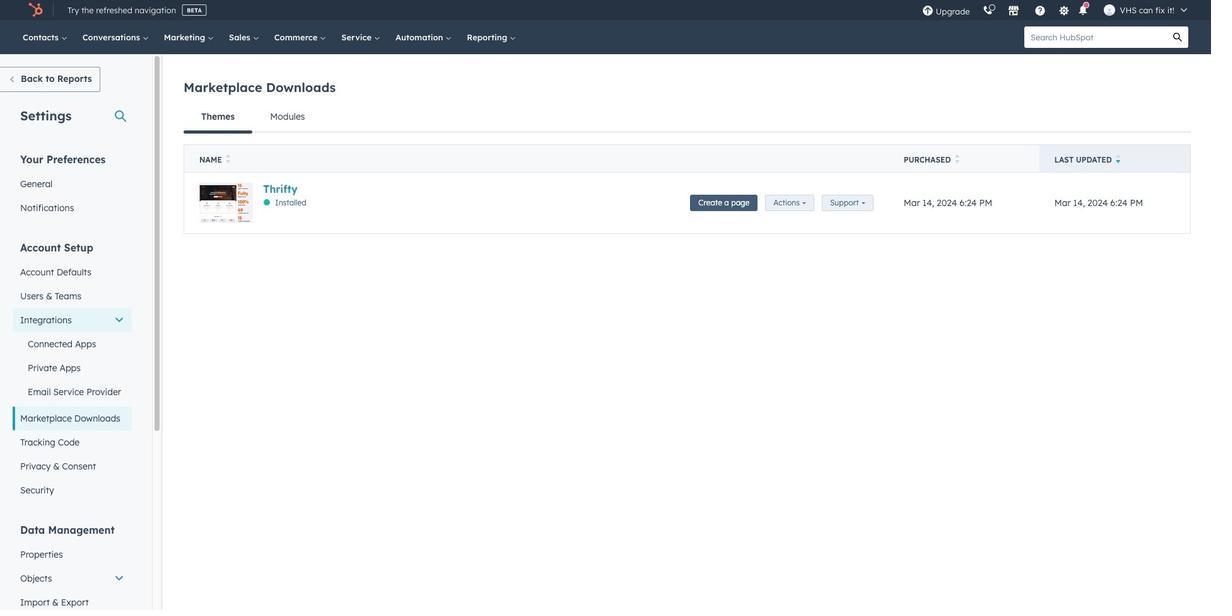 Task type: describe. For each thing, give the bounding box(es) containing it.
descending sort. press to sort ascending. image
[[1116, 155, 1121, 163]]

marketplaces image
[[1008, 6, 1019, 17]]

press to sort. image
[[226, 155, 231, 163]]

press to sort. image
[[955, 155, 960, 163]]

your preferences element
[[13, 153, 132, 220]]

jer mill image
[[1104, 4, 1115, 16]]

Search HubSpot search field
[[1025, 27, 1167, 48]]



Task type: vqa. For each thing, say whether or not it's contained in the screenshot.
the 'Jer Mill' image
yes



Task type: locate. For each thing, give the bounding box(es) containing it.
press to sort. element
[[226, 155, 231, 165], [955, 155, 960, 165]]

0 horizontal spatial press to sort. element
[[226, 155, 231, 165]]

data management element
[[13, 524, 132, 611]]

2 press to sort. element from the left
[[955, 155, 960, 165]]

descending sort. press to sort ascending. element
[[1116, 155, 1121, 165]]

menu
[[916, 0, 1196, 20]]

account setup element
[[13, 241, 132, 503]]

1 press to sort. element from the left
[[226, 155, 231, 165]]

1 horizontal spatial press to sort. element
[[955, 155, 960, 165]]



